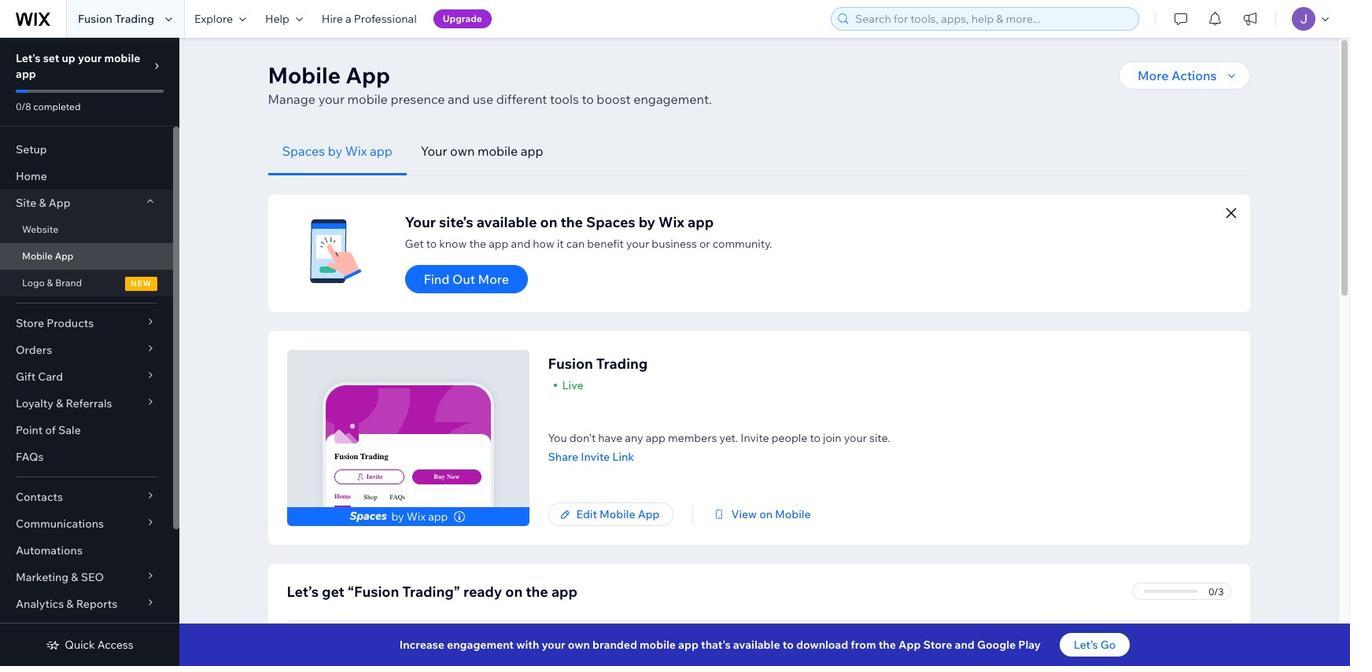 Task type: locate. For each thing, give the bounding box(es) containing it.
app down buy
[[428, 510, 448, 524]]

wix inside your site's available on the spaces by wix app get to know the app and how it can benefit your business or community.
[[659, 213, 685, 231]]

0 vertical spatial your
[[421, 143, 447, 159]]

fusion trading up home shop faqs
[[334, 452, 388, 462]]

1 vertical spatial wix
[[659, 213, 685, 231]]

play
[[1018, 638, 1041, 652]]

up
[[62, 51, 75, 65]]

0 horizontal spatial edit
[[312, 633, 332, 648]]

2 horizontal spatial fusion
[[548, 355, 593, 373]]

to for engagement
[[783, 638, 794, 652]]

0 horizontal spatial spaces
[[282, 143, 325, 159]]

edit inside edit mobile app button
[[576, 508, 597, 522]]

setup link
[[0, 136, 173, 163]]

edit down share
[[576, 508, 597, 522]]

fusion trading up live
[[548, 355, 648, 373]]

to right get
[[426, 237, 437, 251]]

your own mobile app
[[421, 143, 543, 159]]

& left reports
[[66, 597, 74, 611]]

& left seo
[[71, 570, 78, 585]]

0 vertical spatial fusion
[[78, 12, 112, 26]]

0 vertical spatial more
[[1138, 68, 1169, 83]]

app down any in the left of the page
[[638, 508, 660, 522]]

home left shop
[[334, 493, 351, 500]]

faqs inside home shop faqs
[[390, 494, 405, 501]]

app up website on the left
[[49, 196, 70, 210]]

edit down get
[[312, 633, 332, 648]]

1 horizontal spatial fusion trading
[[334, 452, 388, 462]]

theme
[[360, 633, 394, 648]]

engagement.
[[634, 91, 712, 107]]

your right 'join'
[[844, 431, 867, 445]]

available right "that's"
[[733, 638, 780, 652]]

find
[[424, 271, 450, 287]]

mobile inside button
[[478, 143, 518, 159]]

different
[[496, 91, 547, 107]]

available
[[477, 213, 537, 231], [733, 638, 780, 652]]

let's left get
[[287, 583, 319, 601]]

use
[[473, 91, 494, 107]]

fusion trading
[[78, 12, 154, 26], [548, 355, 648, 373], [334, 452, 388, 462]]

2 vertical spatial by
[[392, 510, 404, 524]]

help
[[265, 12, 289, 26]]

spaces
[[282, 143, 325, 159], [586, 213, 635, 231]]

0 horizontal spatial store
[[16, 316, 44, 330]]

own left branded
[[568, 638, 590, 652]]

0 vertical spatial invite
[[741, 431, 769, 445]]

it
[[557, 237, 564, 251]]

1 horizontal spatial trading
[[360, 452, 388, 462]]

on inside your site's available on the spaces by wix app get to know the app and how it can benefit your business or community.
[[540, 213, 557, 231]]

faqs down point
[[16, 450, 44, 464]]

access
[[97, 638, 133, 652]]

google
[[977, 638, 1016, 652]]

buy now
[[434, 474, 460, 481]]

wix
[[345, 143, 367, 159], [659, 213, 685, 231], [407, 510, 426, 524]]

0 vertical spatial store
[[16, 316, 44, 330]]

2 horizontal spatial trading
[[596, 355, 648, 373]]

0 horizontal spatial on
[[505, 583, 523, 601]]

faqs right shop
[[390, 494, 405, 501]]

your site's available on the spaces by wix app get to know the app and how it can benefit your business or community.
[[405, 213, 773, 251]]

quick
[[65, 638, 95, 652]]

fusion up home shop faqs
[[334, 452, 358, 462]]

store products
[[16, 316, 94, 330]]

spaces inside button
[[282, 143, 325, 159]]

home inside sidebar element
[[16, 169, 47, 183]]

to for app
[[582, 91, 594, 107]]

let's left go
[[1074, 638, 1098, 652]]

0 horizontal spatial by
[[328, 143, 342, 159]]

2 horizontal spatial wix
[[659, 213, 685, 231]]

website link
[[0, 216, 173, 243]]

0 horizontal spatial fusion trading
[[78, 12, 154, 26]]

to inside 'mobile app manage your mobile presence and use different tools to boost engagement.'
[[582, 91, 594, 107]]

to
[[582, 91, 594, 107], [426, 237, 437, 251], [810, 431, 821, 445], [783, 638, 794, 652]]

color,
[[396, 633, 424, 648]]

1 vertical spatial faqs
[[390, 494, 405, 501]]

the up elements
[[526, 583, 548, 601]]

mobile up manage
[[268, 61, 341, 89]]

0 vertical spatial trading
[[115, 12, 154, 26]]

1 horizontal spatial own
[[568, 638, 590, 652]]

increase engagement with your own branded mobile app that's available to download from the app store and google play
[[400, 638, 1041, 652]]

your right "up"
[[78, 51, 102, 65]]

invite down the don't on the bottom
[[581, 450, 610, 464]]

home for home shop faqs
[[334, 493, 351, 500]]

1 horizontal spatial edit
[[576, 508, 597, 522]]

store inside dropdown button
[[16, 316, 44, 330]]

engagement
[[447, 638, 514, 652]]

let's for let's get "fusion trading" ready on the app
[[287, 583, 319, 601]]

app inside let's set up your mobile app
[[16, 67, 36, 81]]

trading up let's set up your mobile app at the left
[[115, 12, 154, 26]]

to inside your site's available on the spaces by wix app get to know the app and how it can benefit your business or community.
[[426, 237, 437, 251]]

home inside home shop faqs
[[334, 493, 351, 500]]

mobile inside edit mobile app button
[[600, 508, 635, 522]]

analytics
[[16, 597, 64, 611]]

invite up home shop faqs
[[366, 474, 383, 481]]

0 vertical spatial faqs
[[16, 450, 44, 464]]

tab list
[[268, 127, 1250, 175]]

fusion up let's set up your mobile app at the left
[[78, 12, 112, 26]]

0 horizontal spatial home
[[16, 169, 47, 183]]

2 vertical spatial fusion trading
[[334, 452, 388, 462]]

reports
[[76, 597, 117, 611]]

1 horizontal spatial by
[[392, 510, 404, 524]]

0 vertical spatial fusion trading
[[78, 12, 154, 26]]

1 vertical spatial own
[[568, 638, 590, 652]]

0 vertical spatial wix
[[345, 143, 367, 159]]

on up how
[[540, 213, 557, 231]]

2 horizontal spatial on
[[759, 508, 773, 522]]

store left the google
[[923, 638, 952, 652]]

and inside 'mobile app manage your mobile presence and use different tools to boost engagement.'
[[448, 91, 470, 107]]

your right manage
[[318, 91, 345, 107]]

& right site
[[39, 196, 46, 210]]

app
[[16, 67, 36, 81], [370, 143, 393, 159], [521, 143, 543, 159], [688, 213, 714, 231], [489, 237, 509, 251], [646, 431, 666, 445], [428, 510, 448, 524], [552, 583, 578, 601], [426, 633, 446, 648], [678, 638, 699, 652]]

mobile right branded
[[640, 638, 676, 652]]

0 horizontal spatial wix
[[345, 143, 367, 159]]

1 vertical spatial spaces
[[586, 213, 635, 231]]

manage
[[268, 91, 316, 107]]

1 vertical spatial available
[[733, 638, 780, 652]]

edit mobile app button
[[548, 503, 674, 526]]

home down "setup"
[[16, 169, 47, 183]]

app inside dropdown button
[[49, 196, 70, 210]]

0 vertical spatial edit
[[576, 508, 597, 522]]

mobile down website on the left
[[22, 250, 53, 262]]

available inside your site's available on the spaces by wix app get to know the app and how it can benefit your business or community.
[[477, 213, 537, 231]]

0 vertical spatial own
[[450, 143, 475, 159]]

1 horizontal spatial on
[[540, 213, 557, 231]]

0 vertical spatial on
[[540, 213, 557, 231]]

seo
[[81, 570, 104, 585]]

1 horizontal spatial home
[[334, 493, 351, 500]]

and left how
[[511, 237, 530, 251]]

mobile inside mobile app link
[[22, 250, 53, 262]]

app left "that's"
[[678, 638, 699, 652]]

your inside your site's available on the spaces by wix app get to know the app and how it can benefit your business or community.
[[626, 237, 649, 251]]

yet.
[[720, 431, 738, 445]]

spaces inside your site's available on the spaces by wix app get to know the app and how it can benefit your business or community.
[[586, 213, 635, 231]]

2 vertical spatial wix
[[407, 510, 426, 524]]

let's set up your mobile app
[[16, 51, 140, 81]]

marketing & seo button
[[0, 564, 173, 591]]

1 horizontal spatial spaces
[[586, 213, 635, 231]]

fusion up live
[[548, 355, 593, 373]]

to left download
[[783, 638, 794, 652]]

1 vertical spatial edit
[[312, 633, 332, 648]]

app left how
[[489, 237, 509, 251]]

0 vertical spatial let's
[[287, 583, 319, 601]]

let's get "fusion trading" ready on the app
[[287, 583, 578, 601]]

mobile app manage your mobile presence and use different tools to boost engagement.
[[268, 61, 712, 107]]

1 horizontal spatial wix
[[407, 510, 426, 524]]

0/3
[[1209, 586, 1224, 598]]

spaces up benefit
[[586, 213, 635, 231]]

&
[[39, 196, 46, 210], [47, 277, 53, 289], [56, 397, 63, 411], [71, 570, 78, 585], [66, 597, 74, 611]]

1 vertical spatial on
[[759, 508, 773, 522]]

to left 'join'
[[810, 431, 821, 445]]

the up can
[[561, 213, 583, 231]]

0 vertical spatial home
[[16, 169, 47, 183]]

0 horizontal spatial let's
[[287, 583, 319, 601]]

& right loyalty
[[56, 397, 63, 411]]

fusion trading up let's set up your mobile app at the left
[[78, 12, 154, 26]]

automations
[[16, 544, 83, 558]]

to right the tools
[[582, 91, 594, 107]]

elements
[[534, 633, 582, 648]]

app down "let's" at left
[[16, 67, 36, 81]]

edit your theme color, app preferences and elements
[[312, 633, 582, 648]]

your inside 'mobile app manage your mobile presence and use different tools to boost engagement.'
[[318, 91, 345, 107]]

automations link
[[0, 537, 173, 564]]

your inside you don't have any app members yet. invite people to join your site. share invite link
[[844, 431, 867, 445]]

tab list containing spaces by wix app
[[268, 127, 1250, 175]]

site & app
[[16, 196, 70, 210]]

mobile
[[268, 61, 341, 89], [22, 250, 53, 262], [600, 508, 635, 522], [775, 508, 811, 522]]

mobile down use
[[478, 143, 518, 159]]

increase
[[400, 638, 445, 652]]

1 horizontal spatial invite
[[581, 450, 610, 464]]

edit mobile app
[[576, 508, 660, 522]]

0 horizontal spatial faqs
[[16, 450, 44, 464]]

0 vertical spatial by
[[328, 143, 342, 159]]

home link
[[0, 163, 173, 190]]

& for loyalty
[[56, 397, 63, 411]]

your down presence
[[421, 143, 447, 159]]

let's inside let's go button
[[1074, 638, 1098, 652]]

2 horizontal spatial by
[[639, 213, 655, 231]]

& inside dropdown button
[[39, 196, 46, 210]]

mobile down link
[[600, 508, 635, 522]]

available up how
[[477, 213, 537, 231]]

0 vertical spatial available
[[477, 213, 537, 231]]

more left actions
[[1138, 68, 1169, 83]]

gift card
[[16, 370, 63, 384]]

orders button
[[0, 337, 173, 364]]

own down use
[[450, 143, 475, 159]]

on right ready
[[505, 583, 523, 601]]

community.
[[713, 237, 773, 251]]

0 horizontal spatial more
[[478, 271, 509, 287]]

0 horizontal spatial available
[[477, 213, 537, 231]]

find out more
[[424, 271, 509, 287]]

your
[[78, 51, 102, 65], [318, 91, 345, 107], [626, 237, 649, 251], [844, 431, 867, 445], [335, 633, 358, 648], [542, 638, 566, 652]]

app up brand
[[55, 250, 74, 262]]

2 vertical spatial fusion
[[334, 452, 358, 462]]

0 horizontal spatial invite
[[366, 474, 383, 481]]

1 vertical spatial trading
[[596, 355, 648, 373]]

& inside dropdown button
[[66, 597, 74, 611]]

app up elements
[[552, 583, 578, 601]]

1 vertical spatial by
[[639, 213, 655, 231]]

spaces down manage
[[282, 143, 325, 159]]

gift card button
[[0, 364, 173, 390]]

invite right yet.
[[741, 431, 769, 445]]

1 vertical spatial fusion
[[548, 355, 593, 373]]

1 horizontal spatial let's
[[1074, 638, 1098, 652]]

on
[[540, 213, 557, 231], [759, 508, 773, 522], [505, 583, 523, 601]]

by
[[328, 143, 342, 159], [639, 213, 655, 231], [392, 510, 404, 524]]

1 vertical spatial your
[[405, 213, 436, 231]]

mobile right "up"
[[104, 51, 140, 65]]

brand
[[55, 277, 82, 289]]

more inside popup button
[[1138, 68, 1169, 83]]

sidebar element
[[0, 38, 179, 666]]

your inside your site's available on the spaces by wix app get to know the app and how it can benefit your business or community.
[[405, 213, 436, 231]]

trading up have
[[596, 355, 648, 373]]

0 horizontal spatial fusion
[[78, 12, 112, 26]]

more right the out
[[478, 271, 509, 287]]

app right the from
[[899, 638, 921, 652]]

1 vertical spatial home
[[334, 493, 351, 500]]

1 horizontal spatial faqs
[[390, 494, 405, 501]]

1 horizontal spatial more
[[1138, 68, 1169, 83]]

contacts
[[16, 490, 63, 504]]

store up the orders
[[16, 316, 44, 330]]

to inside you don't have any app members yet. invite people to join your site. share invite link
[[810, 431, 821, 445]]

on right view
[[759, 508, 773, 522]]

1 horizontal spatial store
[[923, 638, 952, 652]]

your right with
[[542, 638, 566, 652]]

trading up home shop faqs
[[360, 452, 388, 462]]

0 vertical spatial spaces
[[282, 143, 325, 159]]

app
[[346, 61, 390, 89], [49, 196, 70, 210], [55, 250, 74, 262], [638, 508, 660, 522], [899, 638, 921, 652]]

your right benefit
[[626, 237, 649, 251]]

a
[[345, 12, 351, 26]]

your inside button
[[421, 143, 447, 159]]

1 vertical spatial let's
[[1074, 638, 1098, 652]]

store
[[16, 316, 44, 330], [923, 638, 952, 652]]

more actions button
[[1119, 61, 1250, 90]]

and left use
[[448, 91, 470, 107]]

app down hire a professional
[[346, 61, 390, 89]]

more
[[1138, 68, 1169, 83], [478, 271, 509, 287]]

to for site's
[[426, 237, 437, 251]]

0 horizontal spatial own
[[450, 143, 475, 159]]

1 vertical spatial more
[[478, 271, 509, 287]]

your up get
[[405, 213, 436, 231]]

share
[[548, 450, 578, 464]]

any
[[625, 431, 643, 445]]

more actions
[[1138, 68, 1217, 83]]

1 vertical spatial fusion trading
[[548, 355, 648, 373]]

mobile left presence
[[347, 91, 388, 107]]

app right any in the left of the page
[[646, 431, 666, 445]]

view on mobile
[[731, 508, 811, 522]]

hire a professional
[[322, 12, 417, 26]]

app up or at the top right
[[688, 213, 714, 231]]

sale
[[58, 423, 81, 438]]

home
[[16, 169, 47, 183], [334, 493, 351, 500]]

& right logo
[[47, 277, 53, 289]]



Task type: describe. For each thing, give the bounding box(es) containing it.
new
[[131, 279, 152, 289]]

and left elements
[[512, 633, 532, 648]]

actions
[[1172, 68, 1217, 83]]

find out more button
[[405, 265, 528, 294]]

go
[[1101, 638, 1116, 652]]

or
[[699, 237, 710, 251]]

share invite link button
[[548, 450, 890, 464]]

upgrade button
[[433, 9, 492, 28]]

you
[[548, 431, 567, 445]]

completed
[[33, 101, 81, 113]]

your own mobile app button
[[407, 127, 558, 175]]

orders
[[16, 343, 52, 357]]

the right know
[[469, 237, 486, 251]]

hire
[[322, 12, 343, 26]]

now
[[447, 474, 460, 481]]

set
[[43, 51, 59, 65]]

out
[[453, 271, 475, 287]]

loyalty
[[16, 397, 54, 411]]

point
[[16, 423, 43, 438]]

site.
[[870, 431, 890, 445]]

analytics & reports button
[[0, 591, 173, 618]]

benefit
[[587, 237, 624, 251]]

2 vertical spatial trading
[[360, 452, 388, 462]]

hire a professional link
[[312, 0, 426, 38]]

2 horizontal spatial fusion trading
[[548, 355, 648, 373]]

card
[[38, 370, 63, 384]]

contacts button
[[0, 484, 173, 511]]

app down different
[[521, 143, 543, 159]]

that's
[[701, 638, 731, 652]]

edit for edit your theme color, app preferences and elements
[[312, 633, 332, 648]]

of
[[45, 423, 56, 438]]

faqs inside sidebar element
[[16, 450, 44, 464]]

by inside button
[[328, 143, 342, 159]]

buy
[[434, 474, 445, 481]]

communications
[[16, 517, 104, 531]]

edit for edit mobile app
[[576, 508, 597, 522]]

view on mobile button
[[712, 508, 811, 522]]

link
[[612, 450, 634, 464]]

view
[[731, 508, 757, 522]]

you don't have any app members yet. invite people to join your site. share invite link
[[548, 431, 890, 464]]

gift
[[16, 370, 36, 384]]

0 horizontal spatial trading
[[115, 12, 154, 26]]

loyalty & referrals button
[[0, 390, 173, 417]]

app inside 'mobile app manage your mobile presence and use different tools to boost engagement.'
[[346, 61, 390, 89]]

spaces by wix app
[[282, 143, 393, 159]]

people
[[772, 431, 808, 445]]

upgrade
[[443, 13, 482, 24]]

branded
[[593, 638, 637, 652]]

0/8 completed
[[16, 101, 81, 113]]

your for site's
[[405, 213, 436, 231]]

help button
[[256, 0, 312, 38]]

quick access
[[65, 638, 133, 652]]

app down presence
[[370, 143, 393, 159]]

home shop faqs
[[334, 493, 405, 501]]

logo
[[22, 277, 45, 289]]

& for logo
[[47, 277, 53, 289]]

app right color,
[[426, 633, 446, 648]]

quick access button
[[46, 638, 133, 652]]

own inside button
[[450, 143, 475, 159]]

app inside button
[[638, 508, 660, 522]]

wix inside button
[[345, 143, 367, 159]]

1 horizontal spatial available
[[733, 638, 780, 652]]

by wix app
[[392, 510, 448, 524]]

2 horizontal spatial invite
[[741, 431, 769, 445]]

2 vertical spatial invite
[[366, 474, 383, 481]]

and inside your site's available on the spaces by wix app get to know the app and how it can benefit your business or community.
[[511, 237, 530, 251]]

members
[[668, 431, 717, 445]]

trading"
[[402, 583, 460, 601]]

0/8
[[16, 101, 31, 113]]

your left theme
[[335, 633, 358, 648]]

your for own
[[421, 143, 447, 159]]

by inside your site's available on the spaces by wix app get to know the app and how it can benefit your business or community.
[[639, 213, 655, 231]]

business
[[652, 237, 697, 251]]

mobile inside let's set up your mobile app
[[104, 51, 140, 65]]

Search for tools, apps, help & more... field
[[851, 8, 1134, 30]]

loyalty & referrals
[[16, 397, 112, 411]]

join
[[823, 431, 842, 445]]

products
[[47, 316, 94, 330]]

point of sale
[[16, 423, 81, 438]]

don't
[[570, 431, 596, 445]]

presence
[[391, 91, 445, 107]]

site & app button
[[0, 190, 173, 216]]

and left the google
[[955, 638, 975, 652]]

professional
[[354, 12, 417, 26]]

mobile right view
[[775, 508, 811, 522]]

"fusion
[[348, 583, 399, 601]]

1 vertical spatial invite
[[581, 450, 610, 464]]

with
[[516, 638, 539, 652]]

can
[[566, 237, 585, 251]]

know
[[439, 237, 467, 251]]

app inside you don't have any app members yet. invite people to join your site. share invite link
[[646, 431, 666, 445]]

your inside let's set up your mobile app
[[78, 51, 102, 65]]

let's for let's go
[[1074, 638, 1098, 652]]

& for analytics
[[66, 597, 74, 611]]

let's
[[16, 51, 41, 65]]

get
[[405, 237, 424, 251]]

2 vertical spatial on
[[505, 583, 523, 601]]

mobile app
[[22, 250, 74, 262]]

mobile inside 'mobile app manage your mobile presence and use different tools to boost engagement.'
[[347, 91, 388, 107]]

referrals
[[66, 397, 112, 411]]

marketing & seo
[[16, 570, 104, 585]]

home for home
[[16, 169, 47, 183]]

have
[[598, 431, 623, 445]]

store products button
[[0, 310, 173, 337]]

preferences
[[449, 633, 510, 648]]

1 vertical spatial store
[[923, 638, 952, 652]]

boost
[[597, 91, 631, 107]]

1 horizontal spatial fusion
[[334, 452, 358, 462]]

more inside 'button'
[[478, 271, 509, 287]]

how
[[533, 237, 555, 251]]

& for site
[[39, 196, 46, 210]]

the right the from
[[879, 638, 896, 652]]

marketing
[[16, 570, 69, 585]]

shop
[[364, 494, 377, 501]]

tools
[[550, 91, 579, 107]]

get
[[322, 583, 345, 601]]

mobile inside 'mobile app manage your mobile presence and use different tools to boost engagement.'
[[268, 61, 341, 89]]

& for marketing
[[71, 570, 78, 585]]

live
[[562, 378, 584, 393]]

let's go
[[1074, 638, 1116, 652]]



Task type: vqa. For each thing, say whether or not it's contained in the screenshot.
perform.
no



